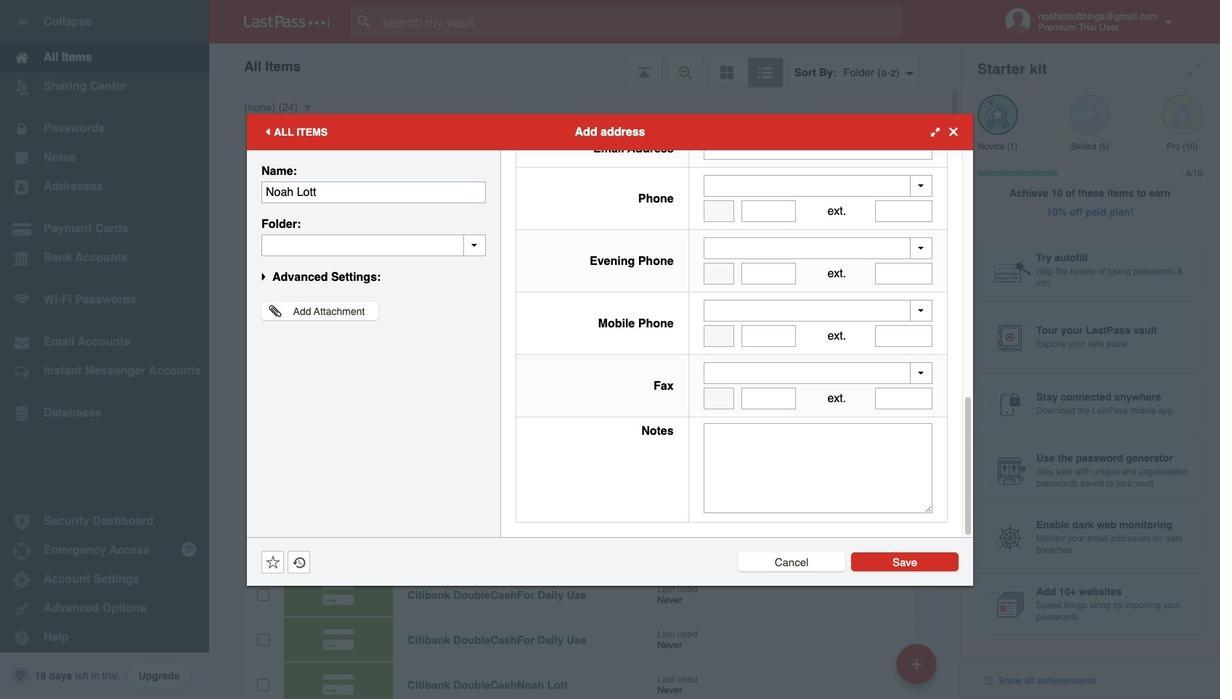 Task type: vqa. For each thing, say whether or not it's contained in the screenshot.
lastpass "image"
yes



Task type: describe. For each thing, give the bounding box(es) containing it.
search my vault text field
[[350, 6, 931, 38]]



Task type: locate. For each thing, give the bounding box(es) containing it.
main navigation navigation
[[0, 0, 209, 700]]

None text field
[[704, 138, 933, 160], [262, 181, 486, 203], [704, 201, 734, 222], [742, 201, 797, 222], [742, 326, 797, 347], [704, 388, 734, 410], [704, 424, 933, 514], [704, 138, 933, 160], [262, 181, 486, 203], [704, 201, 734, 222], [742, 201, 797, 222], [742, 326, 797, 347], [704, 388, 734, 410], [704, 424, 933, 514]]

vault options navigation
[[209, 44, 961, 87]]

lastpass image
[[244, 15, 330, 28]]

new item image
[[912, 659, 922, 670]]

Search search field
[[350, 6, 931, 38]]

None text field
[[876, 201, 933, 222], [262, 234, 486, 256], [704, 263, 734, 285], [742, 263, 797, 285], [876, 263, 933, 285], [704, 326, 734, 347], [876, 326, 933, 347], [742, 388, 797, 410], [876, 388, 933, 410], [876, 201, 933, 222], [262, 234, 486, 256], [704, 263, 734, 285], [742, 263, 797, 285], [876, 263, 933, 285], [704, 326, 734, 347], [876, 326, 933, 347], [742, 388, 797, 410], [876, 388, 933, 410]]

dialog
[[247, 0, 974, 586]]

new item navigation
[[892, 640, 946, 700]]



